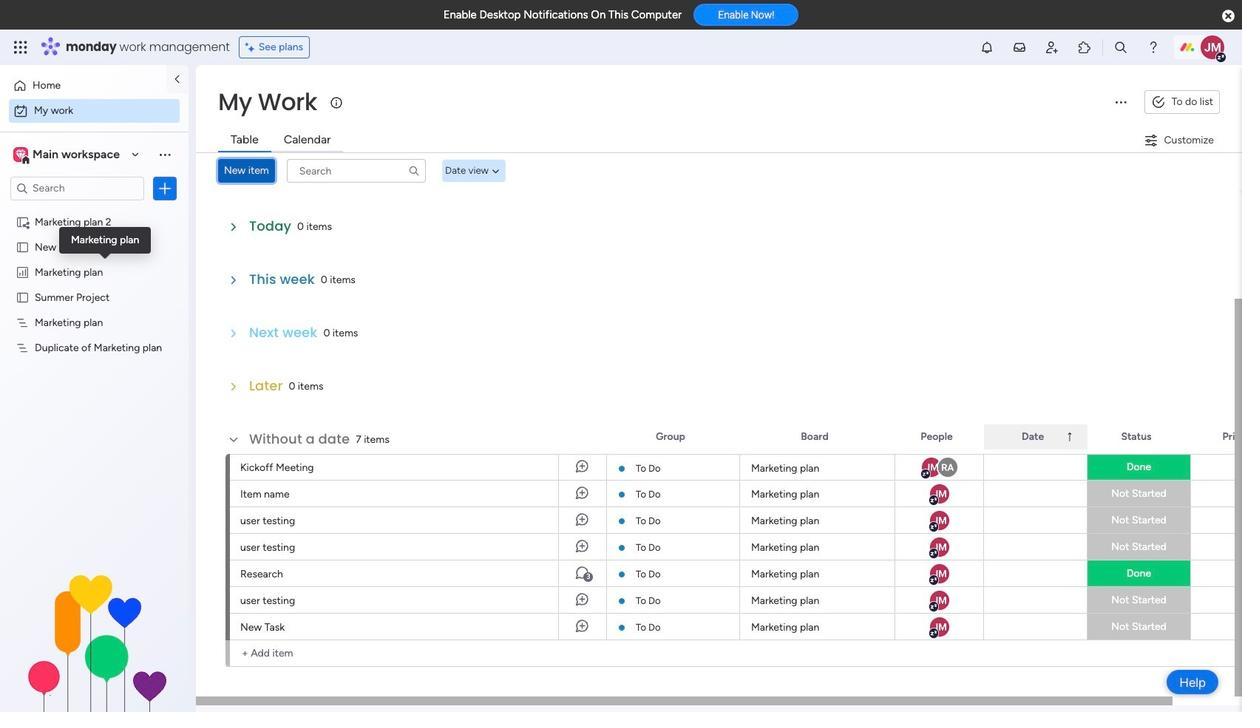 Task type: describe. For each thing, give the bounding box(es) containing it.
1 vertical spatial option
[[9, 99, 180, 123]]

Filter dashboard by text search field
[[287, 159, 426, 183]]

0 vertical spatial option
[[9, 74, 158, 98]]

see plans image
[[245, 39, 259, 55]]

search everything image
[[1114, 40, 1129, 55]]

public dashboard image
[[16, 265, 30, 279]]

search image
[[408, 165, 420, 177]]

lottie animation element
[[0, 563, 189, 712]]

2 vertical spatial option
[[0, 209, 189, 212]]

public board image
[[16, 290, 30, 305]]

dapulse close image
[[1223, 9, 1235, 24]]

2 tab from the left
[[271, 129, 344, 152]]

select product image
[[13, 40, 28, 55]]

0 vertical spatial jeremy miller image
[[1201, 36, 1225, 59]]

options image
[[158, 181, 172, 196]]

shareable board image
[[16, 215, 30, 229]]

3 jeremy miller image from the top
[[929, 616, 951, 638]]

menu image
[[158, 147, 172, 162]]

1 jeremy miller image from the top
[[929, 536, 951, 558]]

1 vertical spatial jeremy miller image
[[929, 509, 951, 531]]



Task type: vqa. For each thing, say whether or not it's contained in the screenshot.
"Shareable board" image to the bottom
no



Task type: locate. For each thing, give the bounding box(es) containing it.
None search field
[[287, 159, 426, 183]]

workspace selection element
[[10, 129, 127, 180]]

public board image
[[16, 240, 30, 254]]

1 tab from the left
[[218, 129, 271, 152]]

0 vertical spatial jeremy miller image
[[929, 536, 951, 558]]

list box
[[0, 207, 189, 560]]

tab list
[[218, 129, 344, 152]]

jeremy miller image
[[1201, 36, 1225, 59], [929, 509, 951, 531], [929, 589, 951, 611]]

sort image
[[1064, 431, 1076, 443]]

2 vertical spatial jeremy miller image
[[929, 616, 951, 638]]

help image
[[1146, 40, 1161, 55]]

Search in workspace field
[[31, 180, 124, 197]]

2 jeremy miller image from the top
[[929, 562, 951, 585]]

tab
[[218, 129, 271, 152], [271, 129, 344, 152]]

lottie animation image
[[0, 563, 189, 712]]

notifications image
[[980, 40, 995, 55]]

1 vertical spatial jeremy miller image
[[929, 562, 951, 585]]

update feed image
[[1013, 40, 1027, 55]]

monday marketplace image
[[1078, 40, 1092, 55]]

option
[[9, 74, 158, 98], [9, 99, 180, 123], [0, 209, 189, 212]]

column header
[[984, 425, 1088, 450]]

jeremy miller image
[[929, 536, 951, 558], [929, 562, 951, 585], [929, 616, 951, 638]]

2 vertical spatial jeremy miller image
[[929, 589, 951, 611]]

invite members image
[[1045, 40, 1060, 55]]



